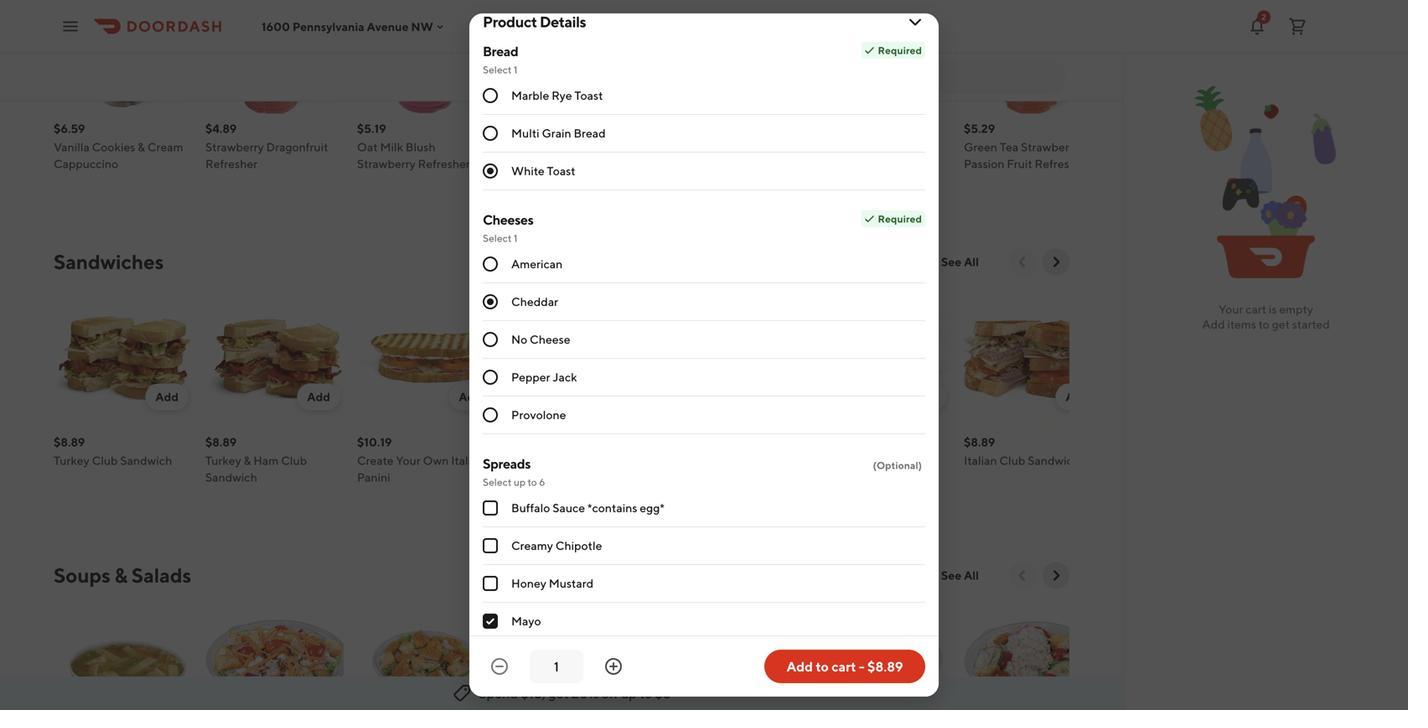 Task type: locate. For each thing, give the bounding box(es) containing it.
add for oat milk blush strawberry refresher image
[[459, 76, 482, 90]]

create inside $10.19 create your own italian panini
[[357, 454, 394, 467]]

0 vertical spatial next button of carousel image
[[1048, 254, 1065, 270]]

1 horizontal spatial own
[[575, 454, 601, 467]]

cream
[[147, 140, 183, 154]]

required inside cheeses group
[[878, 213, 922, 225]]

italian down "provolone" radio
[[451, 454, 484, 467]]

$5.19
[[357, 122, 386, 135]]

salted
[[509, 140, 543, 154]]

create up roasted
[[509, 454, 545, 467]]

1 required from the top
[[878, 44, 922, 56]]

0 vertical spatial required
[[878, 44, 922, 56]]

1 horizontal spatial caramel
[[661, 140, 706, 154]]

your inside create your own oven roasted turkey panini
[[548, 454, 572, 467]]

bread right grain
[[574, 126, 606, 140]]

get down is on the top
[[1272, 317, 1290, 331]]

cappuccino inside $5.79 salted caramel cappuccino
[[509, 157, 574, 171]]

spreads select up to 6
[[483, 456, 545, 488]]

next button of carousel image for soups & salads
[[1048, 567, 1065, 584]]

2 next button of carousel image from the top
[[1048, 567, 1065, 584]]

strawberry inside $5.19 oat milk blush strawberry refresher
[[357, 157, 416, 171]]

turkey for turkey club sandwich
[[54, 454, 90, 467]]

next button of carousel image
[[1048, 254, 1065, 270], [1048, 567, 1065, 584]]

up left 6
[[514, 476, 526, 488]]

0 horizontal spatial bread
[[483, 43, 518, 59]]

2 create from the left
[[509, 454, 545, 467]]

own left the oven
[[575, 454, 601, 467]]

see all for sandwiches
[[941, 255, 979, 269]]

custom salad with one green image
[[205, 602, 344, 710]]

cheeses group
[[483, 210, 926, 434]]

3 club from the left
[[898, 454, 924, 467]]

all left previous button of carousel icon at the right of the page
[[964, 568, 979, 582]]

2 horizontal spatial strawberry
[[1021, 140, 1080, 154]]

2 see all link from the top
[[931, 562, 989, 589]]

0 horizontal spatial your
[[396, 454, 421, 467]]

1 vertical spatial see all link
[[931, 562, 989, 589]]

1 vertical spatial see
[[941, 568, 962, 582]]

0 vertical spatial see
[[941, 255, 962, 269]]

1
[[514, 64, 518, 75], [514, 232, 518, 244]]

required up search wawa "search box"
[[878, 44, 922, 56]]

italian inside $8.89 italian club sandwich
[[964, 454, 997, 467]]

caramel left hot
[[661, 140, 706, 154]]

& inside $8.89 turkey & ham club sandwich
[[244, 454, 251, 467]]

0 horizontal spatial italian
[[451, 454, 484, 467]]

0 horizontal spatial turkey
[[54, 454, 90, 467]]

see all left previous button of carousel image on the top
[[941, 255, 979, 269]]

1 1 from the top
[[514, 64, 518, 75]]

4 club from the left
[[1000, 454, 1026, 467]]

2 cappuccino from the left
[[509, 157, 574, 171]]

1 refresher from the left
[[205, 157, 258, 171]]

club inside $8.89 turkey club sandwich
[[92, 454, 118, 467]]

0 horizontal spatial cappuccino
[[54, 157, 118, 171]]

refresher down 'blush'
[[418, 157, 470, 171]]

strawberry
[[205, 140, 264, 154], [1021, 140, 1080, 154], [357, 157, 416, 171]]

sandwich
[[120, 454, 172, 467], [1028, 454, 1080, 467], [205, 470, 257, 484], [812, 470, 864, 484]]

0 horizontal spatial get
[[548, 685, 569, 701]]

your
[[1219, 302, 1244, 316], [396, 454, 421, 467], [548, 454, 572, 467]]

club
[[92, 454, 118, 467], [281, 454, 307, 467], [898, 454, 924, 467], [1000, 454, 1026, 467]]

1 horizontal spatial bread
[[574, 126, 606, 140]]

see left previous button of carousel icon at the right of the page
[[941, 568, 962, 582]]

2 horizontal spatial refresher
[[1035, 157, 1087, 171]]

product
[[483, 13, 537, 31]]

spend
[[479, 685, 518, 701]]

see all
[[941, 255, 979, 269], [941, 568, 979, 582]]

toast right rye
[[575, 88, 603, 102]]

1 vertical spatial cart
[[832, 659, 856, 674]]

$8.89 italian club sandwich
[[964, 435, 1080, 467]]

strawberry up fruit at the right of page
[[1021, 140, 1080, 154]]

2 see all from the top
[[941, 568, 979, 582]]

1 horizontal spatial italian
[[964, 454, 997, 467]]

creamy
[[511, 539, 553, 552]]

select
[[483, 64, 512, 75], [483, 232, 512, 244], [483, 476, 512, 488]]

previous button of carousel image
[[1014, 254, 1031, 270]]

spreads group
[[483, 454, 926, 710]]

turkey inside $8.89 turkey club sandwich
[[54, 454, 90, 467]]

1 vertical spatial get
[[548, 685, 569, 701]]

see left previous button of carousel image on the top
[[941, 255, 962, 269]]

items
[[1228, 317, 1257, 331]]

select inside the bread select 1
[[483, 64, 512, 75]]

sandwich inside $8.89 italian club sandwich
[[1028, 454, 1080, 467]]

0 vertical spatial 1
[[514, 64, 518, 75]]

Cheddar radio
[[483, 294, 498, 309]]

refresher right fruit at the right of page
[[1035, 157, 1087, 171]]

Buffalo Sauce *contains egg* checkbox
[[483, 501, 498, 516]]

2 caramel from the left
[[661, 140, 706, 154]]

0 horizontal spatial &
[[114, 563, 128, 587]]

italian
[[451, 454, 484, 467], [964, 454, 997, 467]]

1 create from the left
[[357, 454, 394, 467]]

add for the bacon avocado club sandwich image
[[914, 390, 937, 404]]

panini inside $10.19 create your own italian panini
[[357, 470, 390, 484]]

1 panini from the left
[[357, 470, 390, 484]]

required for bread
[[878, 44, 922, 56]]

strawberry down "milk"
[[357, 157, 416, 171]]

turkey for turkey & ham club sandwich
[[205, 454, 241, 467]]

up right off
[[621, 685, 637, 701]]

next button of carousel image right previous button of carousel image on the top
[[1048, 254, 1065, 270]]

1 vertical spatial required
[[878, 213, 922, 225]]

$5.29
[[964, 122, 995, 135]]

de
[[846, 140, 860, 154]]

0 vertical spatial see all
[[941, 255, 979, 269]]

1 see from the top
[[941, 255, 962, 269]]

details
[[540, 13, 586, 31]]

honey
[[511, 576, 547, 590]]

see for soups & salads
[[941, 568, 962, 582]]

2 panini from the left
[[594, 470, 627, 484]]

started
[[1293, 317, 1330, 331]]

2 vertical spatial select
[[483, 476, 512, 488]]

tea
[[1000, 140, 1019, 154]]

0 horizontal spatial up
[[514, 476, 526, 488]]

*contains
[[588, 501, 638, 515]]

American radio
[[483, 257, 498, 272]]

& right soups
[[114, 563, 128, 587]]

club inside $8.89 italian club sandwich
[[1000, 454, 1026, 467]]

own left spreads
[[423, 454, 449, 467]]

oat milk blush strawberry refresher image
[[357, 0, 495, 114]]

create down $10.19
[[357, 454, 394, 467]]

multi grain bread
[[511, 126, 606, 140]]

nw
[[411, 19, 433, 33]]

2 horizontal spatial turkey
[[555, 470, 591, 484]]

chicken noodle soup image
[[54, 602, 192, 710]]

to left -
[[816, 659, 829, 674]]

to left 6
[[528, 476, 537, 488]]

1 for bread
[[514, 64, 518, 75]]

product details
[[483, 13, 586, 31]]

refresher down $4.89
[[205, 157, 258, 171]]

2 refresher from the left
[[418, 157, 470, 171]]

caramel
[[545, 140, 590, 154], [661, 140, 706, 154]]

product details dialog
[[469, 1, 939, 710]]

american
[[511, 257, 563, 271]]

0 horizontal spatial own
[[423, 454, 449, 467]]

strawberry down $4.89
[[205, 140, 264, 154]]

3 refresher from the left
[[1035, 157, 1087, 171]]

refresher inside $5.29 green tea strawberry passion fruit refresher
[[1035, 157, 1087, 171]]

1 up marble
[[514, 64, 518, 75]]

$8.89 inside $8.89 italian club sandwich
[[964, 435, 995, 449]]

select down cheeses
[[483, 232, 512, 244]]

$10.19 create your own italian panini
[[357, 435, 484, 484]]

sandwich inside the "bacon avocado club sandwich"
[[812, 470, 864, 484]]

get
[[1272, 317, 1290, 331], [548, 685, 569, 701]]

create your own oven roasted turkey panini image
[[509, 289, 647, 427]]

2 italian from the left
[[964, 454, 997, 467]]

multi
[[511, 126, 540, 140]]

& left cream
[[138, 140, 145, 154]]

0 vertical spatial see all link
[[931, 249, 989, 275]]

1 see all from the top
[[941, 255, 979, 269]]

$8.89 for $8.89 turkey club sandwich
[[54, 435, 85, 449]]

toast right "white"
[[547, 164, 576, 178]]

next button of carousel image right previous button of carousel icon at the right of the page
[[1048, 567, 1065, 584]]

0 vertical spatial all
[[964, 255, 979, 269]]

$8.89 inside $8.89 turkey club sandwich
[[54, 435, 85, 449]]

sandwich inside $8.89 turkey club sandwich
[[120, 454, 172, 467]]

0 horizontal spatial panini
[[357, 470, 390, 484]]

all left previous button of carousel image on the top
[[964, 255, 979, 269]]

1 horizontal spatial your
[[548, 454, 572, 467]]

0 vertical spatial cart
[[1246, 302, 1267, 316]]

0 horizontal spatial refresher
[[205, 157, 258, 171]]

sandwiches link
[[54, 249, 164, 275]]

1 italian from the left
[[451, 454, 484, 467]]

ham
[[253, 454, 279, 467]]

$8.89 inside $8.89 turkey & ham club sandwich
[[205, 435, 237, 449]]

1 horizontal spatial get
[[1272, 317, 1290, 331]]

0 vertical spatial select
[[483, 64, 512, 75]]

& inside $6.59 vanilla cookies & cream cappuccino
[[138, 140, 145, 154]]

0 vertical spatial up
[[514, 476, 526, 488]]

sandwich for $8.89 turkey club sandwich
[[120, 454, 172, 467]]

breaded chicken caesar salad image
[[357, 602, 495, 710]]

1 horizontal spatial turkey
[[205, 454, 241, 467]]

1 vertical spatial &
[[244, 454, 251, 467]]

cart
[[1246, 302, 1267, 316], [832, 659, 856, 674]]

add for the chicken salad club sandwich image
[[762, 390, 786, 404]]

sauce
[[553, 501, 585, 515]]

cheeses
[[483, 212, 534, 228]]

2 required from the top
[[878, 213, 922, 225]]

cappuccino down salted
[[509, 157, 574, 171]]

no
[[511, 332, 528, 346]]

1 horizontal spatial strawberry
[[357, 157, 416, 171]]

(optional)
[[873, 459, 922, 471]]

latte
[[898, 140, 926, 154]]

see all left previous button of carousel icon at the right of the page
[[941, 568, 979, 582]]

create
[[357, 454, 394, 467], [509, 454, 545, 467]]

& left 'ham'
[[244, 454, 251, 467]]

dragonfruit
[[266, 140, 328, 154]]

1 vertical spatial select
[[483, 232, 512, 244]]

0 vertical spatial &
[[138, 140, 145, 154]]

honey mustard
[[511, 576, 594, 590]]

1 cappuccino from the left
[[54, 157, 118, 171]]

see all link left previous button of carousel image on the top
[[931, 249, 989, 275]]

dulce de leche latte
[[812, 140, 926, 154]]

2 see from the top
[[941, 568, 962, 582]]

create inside create your own oven roasted turkey panini
[[509, 454, 545, 467]]

italian right (optional)
[[964, 454, 997, 467]]

see for sandwiches
[[941, 255, 962, 269]]

add for green tea strawberry passion fruit refresher 'image'
[[1066, 76, 1089, 90]]

1 select from the top
[[483, 64, 512, 75]]

panini down $10.19
[[357, 470, 390, 484]]

pepper jack
[[511, 370, 577, 384]]

required down latte
[[878, 213, 922, 225]]

2 club from the left
[[281, 454, 307, 467]]

2 1 from the top
[[514, 232, 518, 244]]

1600 pennsylvania avenue nw button
[[262, 19, 447, 33]]

select up "marble rye toast" radio
[[483, 64, 512, 75]]

caramel inside $5.79 salted caramel cappuccino
[[545, 140, 590, 154]]

Marble Rye Toast radio
[[483, 88, 498, 103]]

White Toast radio
[[483, 163, 498, 179]]

dulce de leche latte image
[[812, 0, 951, 114]]

&
[[138, 140, 145, 154], [244, 454, 251, 467], [114, 563, 128, 587]]

cart left -
[[832, 659, 856, 674]]

2 horizontal spatial &
[[244, 454, 251, 467]]

increase quantity by 1 image
[[604, 656, 624, 677]]

chocolate
[[731, 140, 786, 154]]

0 items, open order cart image
[[1288, 16, 1308, 36]]

chicken salad garden salad with one green image
[[964, 602, 1102, 710]]

green
[[964, 140, 998, 154]]

see all link for sandwiches
[[931, 249, 989, 275]]

1 horizontal spatial &
[[138, 140, 145, 154]]

1 vertical spatial see all
[[941, 568, 979, 582]]

2 select from the top
[[483, 232, 512, 244]]

0 vertical spatial get
[[1272, 317, 1290, 331]]

1 inside cheeses select 1
[[514, 232, 518, 244]]

your cart is empty add items to get started
[[1202, 302, 1330, 331]]

see all for soups & salads
[[941, 568, 979, 582]]

caramel hot chocolate image
[[661, 0, 799, 114]]

3 select from the top
[[483, 476, 512, 488]]

0 vertical spatial bread
[[483, 43, 518, 59]]

sandwiches
[[54, 250, 164, 274]]

caramel up white toast
[[545, 140, 590, 154]]

cart left is on the top
[[1246, 302, 1267, 316]]

strawberry inside $4.89 strawberry dragonfruit refresher
[[205, 140, 264, 154]]

oat
[[357, 140, 378, 154]]

2 horizontal spatial your
[[1219, 302, 1244, 316]]

1 vertical spatial toast
[[547, 164, 576, 178]]

oven
[[603, 454, 632, 467]]

0 horizontal spatial caramel
[[545, 140, 590, 154]]

2 all from the top
[[964, 568, 979, 582]]

2 vertical spatial &
[[114, 563, 128, 587]]

club inside the "bacon avocado club sandwich"
[[898, 454, 924, 467]]

1 own from the left
[[423, 454, 449, 467]]

jack
[[553, 370, 577, 384]]

panini down the oven
[[594, 470, 627, 484]]

bread down product
[[483, 43, 518, 59]]

see all link left previous button of carousel icon at the right of the page
[[931, 562, 989, 589]]

0 horizontal spatial strawberry
[[205, 140, 264, 154]]

select for cheeses
[[483, 232, 512, 244]]

required inside bread group
[[878, 44, 922, 56]]

1 horizontal spatial refresher
[[418, 157, 470, 171]]

1 horizontal spatial cappuccino
[[509, 157, 574, 171]]

get right $15,
[[548, 685, 569, 701]]

1 down cheeses
[[514, 232, 518, 244]]

turkey inside $8.89 turkey & ham club sandwich
[[205, 454, 241, 467]]

bacon avocado club sandwich image
[[812, 289, 951, 427]]

to left $5
[[640, 685, 652, 701]]

1 vertical spatial 1
[[514, 232, 518, 244]]

1 club from the left
[[92, 454, 118, 467]]

1 horizontal spatial panini
[[594, 470, 627, 484]]

0 horizontal spatial cart
[[832, 659, 856, 674]]

1 vertical spatial next button of carousel image
[[1048, 567, 1065, 584]]

spreads
[[483, 456, 531, 472]]

select down spreads
[[483, 476, 512, 488]]

panini
[[357, 470, 390, 484], [594, 470, 627, 484]]

add for "turkey club sandwich" image
[[155, 390, 179, 404]]

0 horizontal spatial create
[[357, 454, 394, 467]]

create your own italian panini image
[[357, 289, 495, 427]]

to down is on the top
[[1259, 317, 1270, 331]]

1 vertical spatial up
[[621, 685, 637, 701]]

product details button
[[483, 2, 926, 42]]

add
[[459, 76, 482, 90], [1066, 76, 1089, 90], [1202, 317, 1225, 331], [155, 390, 179, 404], [307, 390, 330, 404], [459, 390, 482, 404], [611, 390, 634, 404], [762, 390, 786, 404], [914, 390, 937, 404], [1066, 390, 1089, 404], [787, 659, 813, 674]]

1 inside the bread select 1
[[514, 64, 518, 75]]

select inside cheeses select 1
[[483, 232, 512, 244]]

1 next button of carousel image from the top
[[1048, 254, 1065, 270]]

1 horizontal spatial cart
[[1246, 302, 1267, 316]]

1 vertical spatial all
[[964, 568, 979, 582]]

1 all from the top
[[964, 255, 979, 269]]

1 horizontal spatial create
[[509, 454, 545, 467]]

next button of carousel image for sandwiches
[[1048, 254, 1065, 270]]

1 see all link from the top
[[931, 249, 989, 275]]

avocado
[[849, 454, 896, 467]]

own
[[423, 454, 449, 467], [575, 454, 601, 467]]

to inside spreads select up to 6
[[528, 476, 537, 488]]

$5.79
[[509, 122, 540, 135]]

cappuccino down vanilla
[[54, 157, 118, 171]]

select inside spreads select up to 6
[[483, 476, 512, 488]]

1 vertical spatial bread
[[574, 126, 606, 140]]

1 caramel from the left
[[545, 140, 590, 154]]

Creamy Chipotle checkbox
[[483, 538, 498, 553]]

2 own from the left
[[575, 454, 601, 467]]



Task type: vqa. For each thing, say whether or not it's contained in the screenshot.
Buffalo Sauce *contains egg*
yes



Task type: describe. For each thing, give the bounding box(es) containing it.
sandwich for bacon avocado club sandwich
[[812, 470, 864, 484]]

$4.89
[[205, 122, 237, 135]]

cappuccino inside $6.59 vanilla cookies & cream cappuccino
[[54, 157, 118, 171]]

freshly made chef salad image
[[812, 602, 951, 710]]

avenue
[[367, 19, 409, 33]]

creamy chipotle
[[511, 539, 602, 552]]

add for create your own oven roasted turkey panini image on the left
[[611, 390, 634, 404]]

$8.89 turkey & ham club sandwich
[[205, 435, 307, 484]]

spend $15, get 20% off up to $5
[[479, 685, 671, 701]]

green tea strawberry passion fruit refresher image
[[964, 0, 1102, 114]]

$5.79 salted caramel cappuccino
[[509, 122, 590, 171]]

provolone
[[511, 408, 566, 422]]

6
[[539, 476, 545, 488]]

$5.19 oat milk blush strawberry refresher
[[357, 122, 470, 171]]

strawberry inside $5.29 green tea strawberry passion fruit refresher
[[1021, 140, 1080, 154]]

Current quantity is 1 number field
[[540, 657, 573, 676]]

buffalo
[[511, 501, 550, 515]]

off
[[602, 685, 618, 701]]

add to cart - $8.89
[[787, 659, 903, 674]]

dulce
[[812, 140, 844, 154]]

all for sandwiches
[[964, 255, 979, 269]]

$4.89 strawberry dragonfruit refresher
[[205, 122, 328, 171]]

bacon avocado club sandwich
[[812, 454, 924, 484]]

club for $8.89 turkey club sandwich
[[92, 454, 118, 467]]

soups & salads
[[54, 563, 191, 587]]

bread group
[[483, 42, 926, 190]]

$8.89 for $8.89 turkey & ham club sandwich
[[205, 435, 237, 449]]

buffalo sauce *contains egg*
[[511, 501, 665, 515]]

$8.89 turkey club sandwich
[[54, 435, 172, 467]]

leche
[[862, 140, 895, 154]]

cheddar
[[511, 295, 558, 309]]

turkey club sandwich image
[[54, 289, 192, 427]]

bread select 1
[[483, 43, 518, 75]]

salted caramel cappuccino image
[[509, 0, 647, 114]]

No Cheese radio
[[483, 332, 498, 347]]

select for spreads
[[483, 476, 512, 488]]

no cheese
[[511, 332, 571, 346]]

your inside your cart is empty add items to get started
[[1219, 302, 1244, 316]]

soups & salads link
[[54, 562, 191, 589]]

refresher inside $4.89 strawberry dragonfruit refresher
[[205, 157, 258, 171]]

club inside $8.89 turkey & ham club sandwich
[[281, 454, 307, 467]]

turkey & ham club sandwich image
[[205, 289, 344, 427]]

add inside your cart is empty add items to get started
[[1202, 317, 1225, 331]]

bacon
[[812, 454, 846, 467]]

1 for cheeses
[[514, 232, 518, 244]]

get inside your cart is empty add items to get started
[[1272, 317, 1290, 331]]

& inside soups & salads link
[[114, 563, 128, 587]]

milk
[[380, 140, 403, 154]]

$5.29 green tea strawberry passion fruit refresher
[[964, 122, 1087, 171]]

cookies
[[92, 140, 135, 154]]

$6.59
[[54, 122, 85, 135]]

is
[[1269, 302, 1277, 316]]

$5
[[655, 685, 671, 701]]

previous button of carousel image
[[1014, 567, 1031, 584]]

chipotle
[[556, 539, 602, 552]]

cart inside button
[[832, 659, 856, 674]]

rye
[[552, 88, 572, 102]]

add for italian club sandwich image
[[1066, 390, 1089, 404]]

Search Wawa search field
[[812, 68, 1053, 86]]

create your own oven roasted turkey panini
[[509, 454, 632, 484]]

chicken salad club sandwich image
[[661, 289, 799, 427]]

see all link for soups & salads
[[931, 562, 989, 589]]

soups
[[54, 563, 110, 587]]

own inside create your own oven roasted turkey panini
[[575, 454, 601, 467]]

empty
[[1280, 302, 1314, 316]]

passion
[[964, 157, 1005, 171]]

own inside $10.19 create your own italian panini
[[423, 454, 449, 467]]

all for soups & salads
[[964, 568, 979, 582]]

add inside button
[[787, 659, 813, 674]]

1 horizontal spatial up
[[621, 685, 637, 701]]

hot
[[708, 140, 728, 154]]

add for turkey & ham club sandwich image
[[307, 390, 330, 404]]

club for bacon avocado club sandwich
[[898, 454, 924, 467]]

roasted
[[509, 470, 553, 484]]

sandwich inside $8.89 turkey & ham club sandwich
[[205, 470, 257, 484]]

marble rye toast
[[511, 88, 603, 102]]

egg*
[[640, 501, 665, 515]]

notification bell image
[[1248, 16, 1268, 36]]

italian inside $10.19 create your own italian panini
[[451, 454, 484, 467]]

open menu image
[[60, 16, 80, 36]]

add for the "create your own italian panini" 'image'
[[459, 390, 482, 404]]

italian club sandwich image
[[964, 289, 1102, 427]]

grain
[[542, 126, 572, 140]]

freshly made garden salad image
[[509, 602, 647, 710]]

Honey Mustard checkbox
[[483, 576, 498, 591]]

cheese
[[530, 332, 571, 346]]

to inside button
[[816, 659, 829, 674]]

-
[[859, 659, 865, 674]]

marble
[[511, 88, 549, 102]]

select for bread
[[483, 64, 512, 75]]

strawberry dragonfruit refresher image
[[205, 0, 344, 114]]

$8.89 for $8.89 italian club sandwich
[[964, 435, 995, 449]]

vanilla
[[54, 140, 90, 154]]

cart inside your cart is empty add items to get started
[[1246, 302, 1267, 316]]

1600
[[262, 19, 290, 33]]

decrease quantity by 1 image
[[490, 656, 510, 677]]

pennsylvania
[[293, 19, 365, 33]]

vanilla cookies & cream cappuccino image
[[54, 0, 192, 114]]

fruit
[[1007, 157, 1033, 171]]

refresher inside $5.19 oat milk blush strawberry refresher
[[418, 157, 470, 171]]

panini inside create your own oven roasted turkey panini
[[594, 470, 627, 484]]

pepper
[[511, 370, 550, 384]]

crispy chicken blt salad with one green image
[[661, 602, 799, 710]]

add to cart - $8.89 button
[[765, 650, 926, 683]]

to inside your cart is empty add items to get started
[[1259, 317, 1270, 331]]

Multi Grain Bread radio
[[483, 126, 498, 141]]

Pepper Jack radio
[[483, 370, 498, 385]]

2
[[1262, 12, 1267, 22]]

club for $8.89 italian club sandwich
[[1000, 454, 1026, 467]]

cheeses select 1
[[483, 212, 534, 244]]

salads
[[131, 563, 191, 587]]

blush
[[406, 140, 436, 154]]

20%
[[571, 685, 599, 701]]

sandwich for $8.89 italian club sandwich
[[1028, 454, 1080, 467]]

$10.19
[[357, 435, 392, 449]]

required for cheeses
[[878, 213, 922, 225]]

up inside spreads select up to 6
[[514, 476, 526, 488]]

mayo
[[511, 614, 541, 628]]

white
[[511, 164, 545, 178]]

Provolone radio
[[483, 407, 498, 423]]

your inside $10.19 create your own italian panini
[[396, 454, 421, 467]]

white toast
[[511, 164, 576, 178]]

turkey inside create your own oven roasted turkey panini
[[555, 470, 591, 484]]

Mayo checkbox
[[483, 614, 498, 629]]

1600 pennsylvania avenue nw
[[262, 19, 433, 33]]

$8.89 inside button
[[868, 659, 903, 674]]

caramel hot chocolate
[[661, 140, 786, 154]]

$15,
[[521, 685, 546, 701]]

mustard
[[549, 576, 594, 590]]

0 vertical spatial toast
[[575, 88, 603, 102]]



